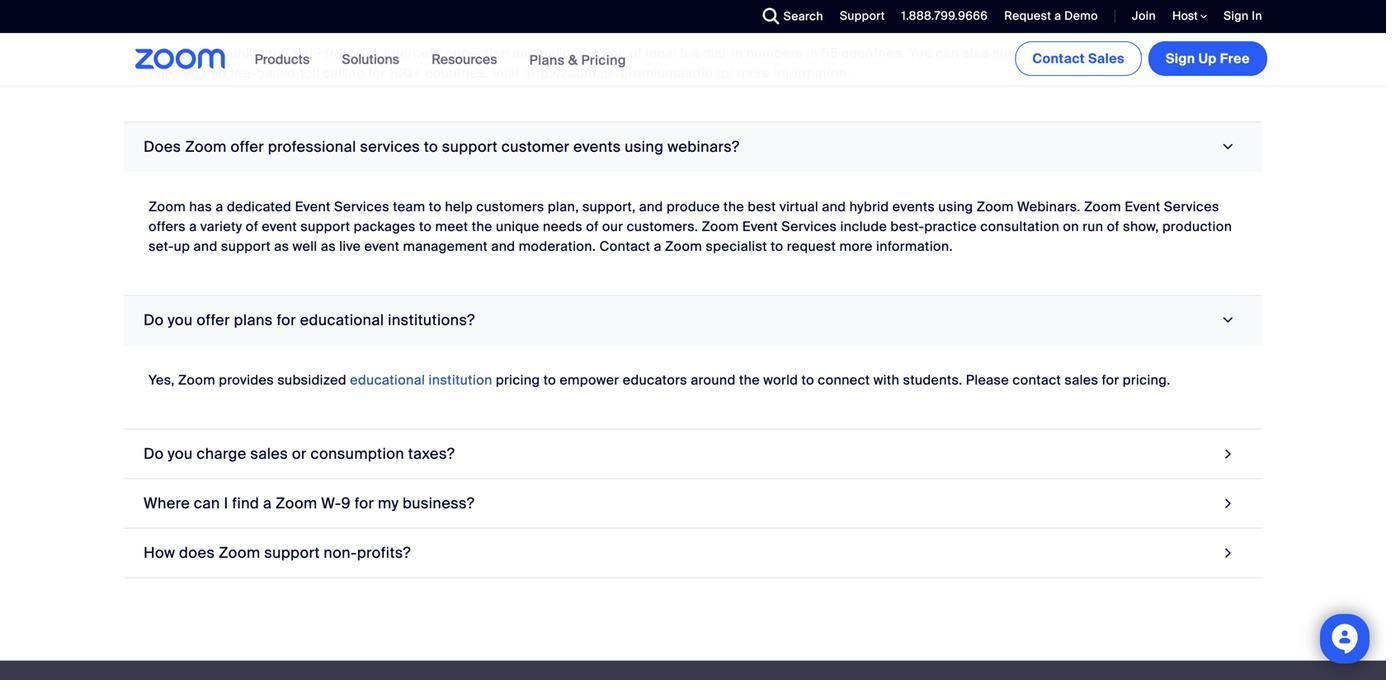 Task type: vqa. For each thing, say whether or not it's contained in the screenshot.
the Sign inside the Sign Up Free button
no



Task type: describe. For each thing, give the bounding box(es) containing it.
please
[[966, 371, 1009, 389]]

contact
[[1013, 371, 1062, 389]]

zoom left 'w-'
[[276, 494, 317, 513]]

request
[[787, 238, 836, 255]]

show,
[[1123, 218, 1159, 235]]

1 vertical spatial the
[[472, 218, 493, 235]]

with
[[874, 371, 900, 389]]

&
[[568, 51, 578, 69]]

production
[[1163, 218, 1233, 235]]

and up customers.
[[639, 198, 663, 215]]

include
[[841, 218, 887, 235]]

how does zoom support non-profits?
[[144, 543, 411, 562]]

support down variety
[[221, 238, 271, 255]]

calling
[[323, 64, 365, 82]]

http://zoom.us/premiumaudio
[[523, 64, 713, 82]]

of left our
[[586, 218, 599, 235]]

0 vertical spatial event
[[262, 218, 297, 235]]

connect
[[818, 371, 870, 389]]

to inside dropdown button
[[424, 137, 438, 156]]

support link up 55
[[828, 0, 889, 33]]

do for do you charge sales or consumption taxes?
[[144, 444, 164, 463]]

unique
[[496, 218, 540, 235]]

1.888.799.9666
[[902, 8, 988, 24]]

zoom inside zoom offers unlimited voip from any internet connection and unlimited use of local toll dial-in numbers in 55 countries. you can also subscribe to premium audio rates for toll-free and fee-based toll calling for 100+ countries. visit http://zoom.us/premiumaudio for more information.
[[149, 44, 186, 62]]

educational institution link
[[350, 371, 493, 389]]

zoom right does
[[219, 543, 260, 562]]

1 in from the left
[[732, 44, 743, 62]]

any
[[358, 44, 381, 62]]

can inside dropdown button
[[194, 494, 220, 513]]

pricing
[[496, 371, 540, 389]]

solutions button
[[342, 33, 407, 86]]

students.
[[903, 371, 963, 389]]

0 vertical spatial toll
[[680, 44, 700, 62]]

for right the rates
[[1213, 44, 1230, 62]]

products
[[255, 51, 310, 68]]

empower
[[560, 371, 619, 389]]

1 unlimited from the left
[[230, 44, 289, 62]]

non-
[[324, 543, 357, 562]]

where can i find a zoom w-9 for my business? button
[[124, 479, 1263, 529]]

has
[[189, 198, 212, 215]]

events inside the zoom has a dedicated event services team to help customers plan, support, and produce the best virtual and hybrid events using zoom webinars. zoom event services offers a variety of event support packages to meet the unique needs of our customers. zoom event services include best-practice consultation on run of show, production set-up and support as well as live event management and moderation. contact a zoom specialist to request more information.
[[893, 198, 935, 215]]

right image for do you charge sales or consumption taxes?
[[1221, 443, 1236, 465]]

subscribe
[[993, 44, 1056, 62]]

for inside dropdown button
[[277, 311, 296, 330]]

you for offer
[[168, 311, 193, 330]]

where can i find a zoom w-9 for my business?
[[144, 494, 475, 513]]

needs
[[543, 218, 583, 235]]

free
[[1220, 50, 1250, 67]]

from
[[325, 44, 355, 62]]

9
[[341, 494, 351, 513]]

2 horizontal spatial event
[[1125, 198, 1161, 215]]

and right free
[[203, 64, 227, 82]]

banner containing contact sales
[[116, 33, 1271, 87]]

do for do you offer plans for educational institutions?
[[144, 311, 164, 330]]

internet
[[384, 44, 434, 62]]

0 horizontal spatial event
[[295, 198, 331, 215]]

consumption
[[311, 444, 404, 463]]

customer
[[502, 137, 570, 156]]

contact sales link
[[1016, 41, 1142, 76]]

right image for does zoom offer professional services to support customer events using webinars?
[[1218, 139, 1240, 154]]

do you offer plans for educational institutions? button
[[124, 296, 1263, 345]]

meetings navigation
[[1012, 33, 1271, 79]]

our
[[602, 218, 623, 235]]

local
[[646, 44, 676, 62]]

customers.
[[627, 218, 698, 235]]

request a demo
[[1005, 8, 1099, 24]]

do you charge sales or consumption taxes?
[[144, 444, 455, 463]]

toll-
[[149, 64, 174, 82]]

right image for do you offer plans for educational institutions?
[[1218, 313, 1240, 328]]

zoom has a dedicated event services team to help customers plan, support, and produce the best virtual and hybrid events using zoom webinars. zoom event services offers a variety of event support packages to meet the unique needs of our customers. zoom event services include best-practice consultation on run of show, production set-up and support as well as live event management and moderation. contact a zoom specialist to request more information.
[[149, 198, 1233, 255]]

support up well
[[301, 218, 350, 235]]

run
[[1083, 218, 1104, 235]]

information. inside zoom offers unlimited voip from any internet connection and unlimited use of local toll dial-in numbers in 55 countries. you can also subscribe to premium audio rates for toll-free and fee-based toll calling for 100+ countries. visit http://zoom.us/premiumaudio for more information.
[[774, 64, 851, 82]]

set-
[[149, 238, 174, 255]]

free
[[174, 64, 199, 82]]

and right up
[[194, 238, 218, 255]]

of right run
[[1107, 218, 1120, 235]]

how does zoom support non-profits? button
[[124, 529, 1263, 578]]

visit
[[492, 64, 520, 82]]

2 as from the left
[[321, 238, 336, 255]]

w-
[[321, 494, 341, 513]]

to left request
[[771, 238, 784, 255]]

produce
[[667, 198, 720, 215]]

or
[[292, 444, 307, 463]]

sales inside dropdown button
[[250, 444, 288, 463]]

a down customers.
[[654, 238, 662, 255]]

i
[[224, 494, 228, 513]]

plans & pricing
[[530, 51, 626, 69]]

dedicated
[[227, 198, 292, 215]]

and up visit
[[513, 44, 537, 62]]

webinars?
[[668, 137, 740, 156]]

using inside the zoom has a dedicated event services team to help customers plan, support, and produce the best virtual and hybrid events using zoom webinars. zoom event services offers a variety of event support packages to meet the unique needs of our customers. zoom event services include best-practice consultation on run of show, production set-up and support as well as live event management and moderation. contact a zoom specialist to request more information.
[[939, 198, 974, 215]]

yes, zoom provides subsidized educational institution pricing to empower educators around the world to connect with students. please contact sales for pricing.
[[149, 371, 1171, 389]]

specialist
[[706, 238, 767, 255]]

well
[[293, 238, 317, 255]]

1 as from the left
[[274, 238, 289, 255]]

based
[[257, 64, 296, 82]]

virtual
[[780, 198, 819, 215]]

0 vertical spatial the
[[724, 198, 745, 215]]

1 vertical spatial toll
[[300, 64, 319, 82]]

management
[[403, 238, 488, 255]]

support inside dropdown button
[[264, 543, 320, 562]]

1 horizontal spatial countries.
[[842, 44, 905, 62]]

services
[[360, 137, 420, 156]]

resources
[[432, 51, 497, 68]]

to left the "help"
[[429, 198, 442, 215]]

professional
[[268, 137, 356, 156]]

2 unlimited from the left
[[540, 44, 600, 62]]

do you offer plans for educational institutions?
[[144, 311, 475, 330]]

practice
[[925, 218, 977, 235]]

moderation.
[[519, 238, 596, 255]]

sign up free
[[1166, 50, 1250, 67]]

support link right search
[[840, 8, 885, 24]]

best-
[[891, 218, 925, 235]]

world
[[764, 371, 798, 389]]

voip
[[293, 44, 322, 62]]

100+
[[389, 64, 422, 82]]

zoom logo image
[[135, 49, 226, 69]]

dial-
[[703, 44, 732, 62]]

host button
[[1173, 8, 1208, 24]]

main content containing does zoom offer professional services to support customer events using webinars?
[[0, 0, 1387, 661]]

in
[[1252, 8, 1263, 24]]

2 vertical spatial the
[[739, 371, 760, 389]]

help
[[445, 198, 473, 215]]

1 horizontal spatial event
[[743, 218, 778, 235]]



Task type: locate. For each thing, give the bounding box(es) containing it.
1 vertical spatial countries.
[[425, 64, 489, 82]]

1 horizontal spatial as
[[321, 238, 336, 255]]

offer for professional
[[231, 137, 264, 156]]

of right use
[[630, 44, 642, 62]]

0 vertical spatial sales
[[1065, 371, 1099, 389]]

1 horizontal spatial contact
[[1033, 50, 1085, 67]]

1 vertical spatial sign
[[1166, 50, 1196, 67]]

1 vertical spatial information.
[[876, 238, 953, 255]]

event up well
[[295, 198, 331, 215]]

0 horizontal spatial unlimited
[[230, 44, 289, 62]]

event up show,
[[1125, 198, 1161, 215]]

more down include
[[840, 238, 873, 255]]

up
[[174, 238, 190, 255]]

resources button
[[432, 33, 505, 86]]

services up request
[[782, 218, 837, 235]]

using inside dropdown button
[[625, 137, 664, 156]]

to inside zoom offers unlimited voip from any internet connection and unlimited use of local toll dial-in numbers in 55 countries. you can also subscribe to premium audio rates for toll-free and fee-based toll calling for 100+ countries. visit http://zoom.us/premiumaudio for more information.
[[1060, 44, 1072, 62]]

you up yes,
[[168, 311, 193, 330]]

of inside zoom offers unlimited voip from any internet connection and unlimited use of local toll dial-in numbers in 55 countries. you can also subscribe to premium audio rates for toll-free and fee-based toll calling for 100+ countries. visit http://zoom.us/premiumaudio for more information.
[[630, 44, 642, 62]]

event down best
[[743, 218, 778, 235]]

1 vertical spatial using
[[939, 198, 974, 215]]

to right world
[[802, 371, 815, 389]]

right image
[[1221, 542, 1236, 564]]

a inside where can i find a zoom w-9 for my business? dropdown button
[[263, 494, 272, 513]]

more down numbers
[[737, 64, 771, 82]]

offers inside the zoom has a dedicated event services team to help customers plan, support, and produce the best virtual and hybrid events using zoom webinars. zoom event services offers a variety of event support packages to meet the unique needs of our customers. zoom event services include best-practice consultation on run of show, production set-up and support as well as live event management and moderation. contact a zoom specialist to request more information.
[[149, 218, 186, 235]]

search button
[[751, 0, 828, 33]]

to left premium
[[1060, 44, 1072, 62]]

as left the live
[[321, 238, 336, 255]]

1 horizontal spatial more
[[840, 238, 873, 255]]

0 horizontal spatial offers
[[149, 218, 186, 235]]

2 in from the left
[[807, 44, 818, 62]]

can right you
[[936, 44, 959, 62]]

tab list containing does zoom offer professional services to support customer events using webinars?
[[124, 0, 1263, 578]]

in left 55
[[807, 44, 818, 62]]

educational left institution
[[350, 371, 425, 389]]

contact inside 'meetings' navigation
[[1033, 50, 1085, 67]]

the left best
[[724, 198, 745, 215]]

support up the "help"
[[442, 137, 498, 156]]

how
[[144, 543, 175, 562]]

sign inside sign up free 'button'
[[1166, 50, 1196, 67]]

events up best- at the right top of page
[[893, 198, 935, 215]]

zoom up toll-
[[149, 44, 186, 62]]

0 vertical spatial you
[[168, 311, 193, 330]]

using left webinars?
[[625, 137, 664, 156]]

1 horizontal spatial events
[[893, 198, 935, 215]]

hybrid
[[850, 198, 889, 215]]

2 horizontal spatial services
[[1164, 198, 1220, 215]]

zoom left has
[[149, 198, 186, 215]]

contact down our
[[600, 238, 651, 255]]

1 vertical spatial sales
[[250, 444, 288, 463]]

1 you from the top
[[168, 311, 193, 330]]

1 horizontal spatial unlimited
[[540, 44, 600, 62]]

events inside dropdown button
[[574, 137, 621, 156]]

variety
[[200, 218, 242, 235]]

zoom up run
[[1084, 198, 1122, 215]]

around
[[691, 371, 736, 389]]

support left non-
[[264, 543, 320, 562]]

countries. down 'connection'
[[425, 64, 489, 82]]

offer inside do you offer plans for educational institutions? dropdown button
[[197, 311, 230, 330]]

to right pricing
[[544, 371, 556, 389]]

1 do from the top
[[144, 311, 164, 330]]

0 vertical spatial countries.
[[842, 44, 905, 62]]

offers up the set-
[[149, 218, 186, 235]]

of down dedicated
[[246, 218, 258, 235]]

0 vertical spatial using
[[625, 137, 664, 156]]

toll down voip
[[300, 64, 319, 82]]

support
[[840, 8, 885, 24]]

1 horizontal spatial event
[[364, 238, 400, 255]]

up
[[1199, 50, 1217, 67]]

information. inside the zoom has a dedicated event services team to help customers plan, support, and produce the best virtual and hybrid events using zoom webinars. zoom event services offers a variety of event support packages to meet the unique needs of our customers. zoom event services include best-practice consultation on run of show, production set-up and support as well as live event management and moderation. contact a zoom specialist to request more information.
[[876, 238, 953, 255]]

for down dial-
[[716, 64, 734, 82]]

information. down best- at the right top of page
[[876, 238, 953, 255]]

on
[[1063, 218, 1079, 235]]

can left i
[[194, 494, 220, 513]]

consultation
[[981, 218, 1060, 235]]

profits?
[[357, 543, 411, 562]]

sign left in
[[1224, 8, 1249, 24]]

1 horizontal spatial services
[[782, 218, 837, 235]]

and down unique
[[491, 238, 515, 255]]

the
[[724, 198, 745, 215], [472, 218, 493, 235], [739, 371, 760, 389]]

1 vertical spatial offers
[[149, 218, 186, 235]]

right image inside do you charge sales or consumption taxes? dropdown button
[[1221, 443, 1236, 465]]

products button
[[255, 33, 317, 86]]

zoom offers unlimited voip from any internet connection and unlimited use of local toll dial-in numbers in 55 countries. you can also subscribe to premium audio rates for toll-free and fee-based toll calling for 100+ countries. visit http://zoom.us/premiumaudio for more information.
[[149, 44, 1230, 82]]

zoom right yes,
[[178, 371, 215, 389]]

sign for sign up free
[[1166, 50, 1196, 67]]

offers up free
[[189, 44, 226, 62]]

right image inside does zoom offer professional services to support customer events using webinars? dropdown button
[[1218, 139, 1240, 154]]

0 horizontal spatial using
[[625, 137, 664, 156]]

0 horizontal spatial offer
[[197, 311, 230, 330]]

unlimited
[[230, 44, 289, 62], [540, 44, 600, 62]]

more inside the zoom has a dedicated event services team to help customers plan, support, and produce the best virtual and hybrid events using zoom webinars. zoom event services offers a variety of event support packages to meet the unique needs of our customers. zoom event services include best-practice consultation on run of show, production set-up and support as well as live event management and moderation. contact a zoom specialist to request more information.
[[840, 238, 873, 255]]

0 horizontal spatial contact
[[600, 238, 651, 255]]

sign left "up"
[[1166, 50, 1196, 67]]

also
[[963, 44, 989, 62]]

offers
[[189, 44, 226, 62], [149, 218, 186, 235]]

0 horizontal spatial event
[[262, 218, 297, 235]]

a right the find
[[263, 494, 272, 513]]

1 horizontal spatial using
[[939, 198, 974, 215]]

do inside do you charge sales or consumption taxes? dropdown button
[[144, 444, 164, 463]]

for down any
[[368, 64, 386, 82]]

sales
[[1089, 50, 1125, 67]]

sign in
[[1224, 8, 1263, 24]]

right image inside do you offer plans for educational institutions? dropdown button
[[1218, 313, 1240, 328]]

0 horizontal spatial can
[[194, 494, 220, 513]]

0 vertical spatial educational
[[300, 311, 384, 330]]

0 vertical spatial contact
[[1033, 50, 1085, 67]]

using
[[625, 137, 664, 156], [939, 198, 974, 215]]

plan,
[[548, 198, 579, 215]]

do inside do you offer plans for educational institutions? dropdown button
[[144, 311, 164, 330]]

0 horizontal spatial as
[[274, 238, 289, 255]]

and right virtual
[[822, 198, 846, 215]]

banner
[[116, 33, 1271, 87]]

2 do from the top
[[144, 444, 164, 463]]

in
[[732, 44, 743, 62], [807, 44, 818, 62]]

the left world
[[739, 371, 760, 389]]

educational inside do you offer plans for educational institutions? dropdown button
[[300, 311, 384, 330]]

pricing
[[581, 51, 626, 69]]

fee-
[[230, 64, 257, 82]]

offer inside does zoom offer professional services to support customer events using webinars? dropdown button
[[231, 137, 264, 156]]

0 horizontal spatial toll
[[300, 64, 319, 82]]

right image for where can i find a zoom w-9 for my business?
[[1221, 492, 1236, 515]]

offer for plans
[[197, 311, 230, 330]]

event down packages at left top
[[364, 238, 400, 255]]

1 horizontal spatial sign
[[1224, 8, 1249, 24]]

1 horizontal spatial can
[[936, 44, 959, 62]]

in left numbers
[[732, 44, 743, 62]]

0 vertical spatial more
[[737, 64, 771, 82]]

audio
[[1136, 44, 1173, 62]]

to
[[1060, 44, 1072, 62], [424, 137, 438, 156], [429, 198, 442, 215], [419, 218, 432, 235], [771, 238, 784, 255], [544, 371, 556, 389], [802, 371, 815, 389]]

a
[[1055, 8, 1062, 24], [216, 198, 223, 215], [189, 218, 197, 235], [654, 238, 662, 255], [263, 494, 272, 513]]

using up the practice
[[939, 198, 974, 215]]

event
[[295, 198, 331, 215], [1125, 198, 1161, 215], [743, 218, 778, 235]]

events
[[574, 137, 621, 156], [893, 198, 935, 215]]

1 vertical spatial you
[[168, 444, 193, 463]]

0 vertical spatial sign
[[1224, 8, 1249, 24]]

zoom up the specialist
[[702, 218, 739, 235]]

55
[[822, 44, 838, 62]]

offer left plans
[[197, 311, 230, 330]]

sign for sign in
[[1224, 8, 1249, 24]]

0 horizontal spatial events
[[574, 137, 621, 156]]

1 vertical spatial educational
[[350, 371, 425, 389]]

educational up subsidized
[[300, 311, 384, 330]]

zoom down customers.
[[665, 238, 703, 255]]

join
[[1132, 8, 1156, 24]]

right image inside where can i find a zoom w-9 for my business? dropdown button
[[1221, 492, 1236, 515]]

more
[[737, 64, 771, 82], [840, 238, 873, 255]]

sign up free button
[[1149, 41, 1268, 76]]

zoom inside dropdown button
[[185, 137, 227, 156]]

contact inside the zoom has a dedicated event services team to help customers plan, support, and produce the best virtual and hybrid events using zoom webinars. zoom event services offers a variety of event support packages to meet the unique needs of our customers. zoom event services include best-practice consultation on run of show, production set-up and support as well as live event management and moderation. contact a zoom specialist to request more information.
[[600, 238, 651, 255]]

services
[[334, 198, 390, 215], [1164, 198, 1220, 215], [782, 218, 837, 235]]

does
[[144, 137, 181, 156]]

sales right "contact"
[[1065, 371, 1099, 389]]

you
[[909, 44, 932, 62]]

0 vertical spatial do
[[144, 311, 164, 330]]

a right has
[[216, 198, 223, 215]]

contact down request a demo
[[1033, 50, 1085, 67]]

for left pricing.
[[1102, 371, 1120, 389]]

can
[[936, 44, 959, 62], [194, 494, 220, 513]]

use
[[603, 44, 626, 62]]

more inside zoom offers unlimited voip from any internet connection and unlimited use of local toll dial-in numbers in 55 countries. you can also subscribe to premium audio rates for toll-free and fee-based toll calling for 100+ countries. visit http://zoom.us/premiumaudio for more information.
[[737, 64, 771, 82]]

educational
[[300, 311, 384, 330], [350, 371, 425, 389]]

subsidized
[[278, 371, 347, 389]]

zoom up consultation
[[977, 198, 1014, 215]]

1 vertical spatial offer
[[197, 311, 230, 330]]

support inside dropdown button
[[442, 137, 498, 156]]

right image
[[1218, 139, 1240, 154], [1218, 313, 1240, 328], [1221, 443, 1236, 465], [1221, 492, 1236, 515]]

do up yes,
[[144, 311, 164, 330]]

meet
[[435, 218, 468, 235]]

information. down 55
[[774, 64, 851, 82]]

provides
[[219, 371, 274, 389]]

toll left dial-
[[680, 44, 700, 62]]

rates
[[1177, 44, 1209, 62]]

do up where
[[144, 444, 164, 463]]

product information navigation
[[242, 33, 639, 87]]

1 vertical spatial events
[[893, 198, 935, 215]]

as left well
[[274, 238, 289, 255]]

for right plans
[[277, 311, 296, 330]]

0 horizontal spatial more
[[737, 64, 771, 82]]

services up packages at left top
[[334, 198, 390, 215]]

demo
[[1065, 8, 1099, 24]]

events up support,
[[574, 137, 621, 156]]

institution
[[429, 371, 493, 389]]

0 horizontal spatial countries.
[[425, 64, 489, 82]]

plans & pricing link
[[530, 51, 626, 69], [530, 51, 626, 69]]

1 horizontal spatial sales
[[1065, 371, 1099, 389]]

sign in link
[[1212, 0, 1271, 33], [1224, 8, 1263, 24]]

do you charge sales or consumption taxes? button
[[124, 430, 1263, 479]]

unlimited left use
[[540, 44, 600, 62]]

1 horizontal spatial toll
[[680, 44, 700, 62]]

1 horizontal spatial in
[[807, 44, 818, 62]]

premium
[[1076, 44, 1133, 62]]

zoom right does at the top left
[[185, 137, 227, 156]]

offer up dedicated
[[231, 137, 264, 156]]

does zoom offer professional services to support customer events using webinars?
[[144, 137, 740, 156]]

does
[[179, 543, 215, 562]]

0 horizontal spatial information.
[[774, 64, 851, 82]]

offers inside zoom offers unlimited voip from any internet connection and unlimited use of local toll dial-in numbers in 55 countries. you can also subscribe to premium audio rates for toll-free and fee-based toll calling for 100+ countries. visit http://zoom.us/premiumaudio for more information.
[[189, 44, 226, 62]]

does zoom offer professional services to support customer events using webinars? button
[[124, 122, 1263, 172]]

1 vertical spatial contact
[[600, 238, 651, 255]]

zoom
[[149, 44, 186, 62], [185, 137, 227, 156], [149, 198, 186, 215], [977, 198, 1014, 215], [1084, 198, 1122, 215], [702, 218, 739, 235], [665, 238, 703, 255], [178, 371, 215, 389], [276, 494, 317, 513], [219, 543, 260, 562]]

a down has
[[189, 218, 197, 235]]

1 horizontal spatial information.
[[876, 238, 953, 255]]

0 horizontal spatial sales
[[250, 444, 288, 463]]

1 horizontal spatial offers
[[189, 44, 226, 62]]

1 horizontal spatial offer
[[231, 137, 264, 156]]

for right 9 at the bottom left
[[355, 494, 374, 513]]

a left demo
[[1055, 8, 1062, 24]]

to down team
[[419, 218, 432, 235]]

1 vertical spatial more
[[840, 238, 873, 255]]

countries. down support
[[842, 44, 905, 62]]

event down dedicated
[[262, 218, 297, 235]]

1 vertical spatial event
[[364, 238, 400, 255]]

educators
[[623, 371, 688, 389]]

webinars.
[[1018, 198, 1081, 215]]

0 vertical spatial can
[[936, 44, 959, 62]]

you left charge on the left of page
[[168, 444, 193, 463]]

0 horizontal spatial services
[[334, 198, 390, 215]]

1.888.799.9666 button
[[889, 0, 992, 33], [902, 8, 988, 24]]

sales left or
[[250, 444, 288, 463]]

support
[[442, 137, 498, 156], [301, 218, 350, 235], [221, 238, 271, 255], [264, 543, 320, 562]]

0 vertical spatial offer
[[231, 137, 264, 156]]

0 vertical spatial events
[[574, 137, 621, 156]]

my
[[378, 494, 399, 513]]

connection
[[437, 44, 509, 62]]

to right services
[[424, 137, 438, 156]]

best
[[748, 198, 776, 215]]

where
[[144, 494, 190, 513]]

0 vertical spatial offers
[[189, 44, 226, 62]]

event
[[262, 218, 297, 235], [364, 238, 400, 255]]

solutions
[[342, 51, 400, 68]]

you for charge
[[168, 444, 193, 463]]

the right meet
[[472, 218, 493, 235]]

0 horizontal spatial in
[[732, 44, 743, 62]]

unlimited up fee-
[[230, 44, 289, 62]]

do
[[144, 311, 164, 330], [144, 444, 164, 463]]

2 you from the top
[[168, 444, 193, 463]]

main content
[[0, 0, 1387, 661]]

sign
[[1224, 8, 1249, 24], [1166, 50, 1196, 67]]

0 horizontal spatial sign
[[1166, 50, 1196, 67]]

1 vertical spatial do
[[144, 444, 164, 463]]

for inside dropdown button
[[355, 494, 374, 513]]

1 vertical spatial can
[[194, 494, 220, 513]]

can inside zoom offers unlimited voip from any internet connection and unlimited use of local toll dial-in numbers in 55 countries. you can also subscribe to premium audio rates for toll-free and fee-based toll calling for 100+ countries. visit http://zoom.us/premiumaudio for more information.
[[936, 44, 959, 62]]

services up production
[[1164, 198, 1220, 215]]

0 vertical spatial information.
[[774, 64, 851, 82]]

tab list
[[124, 0, 1263, 578]]



